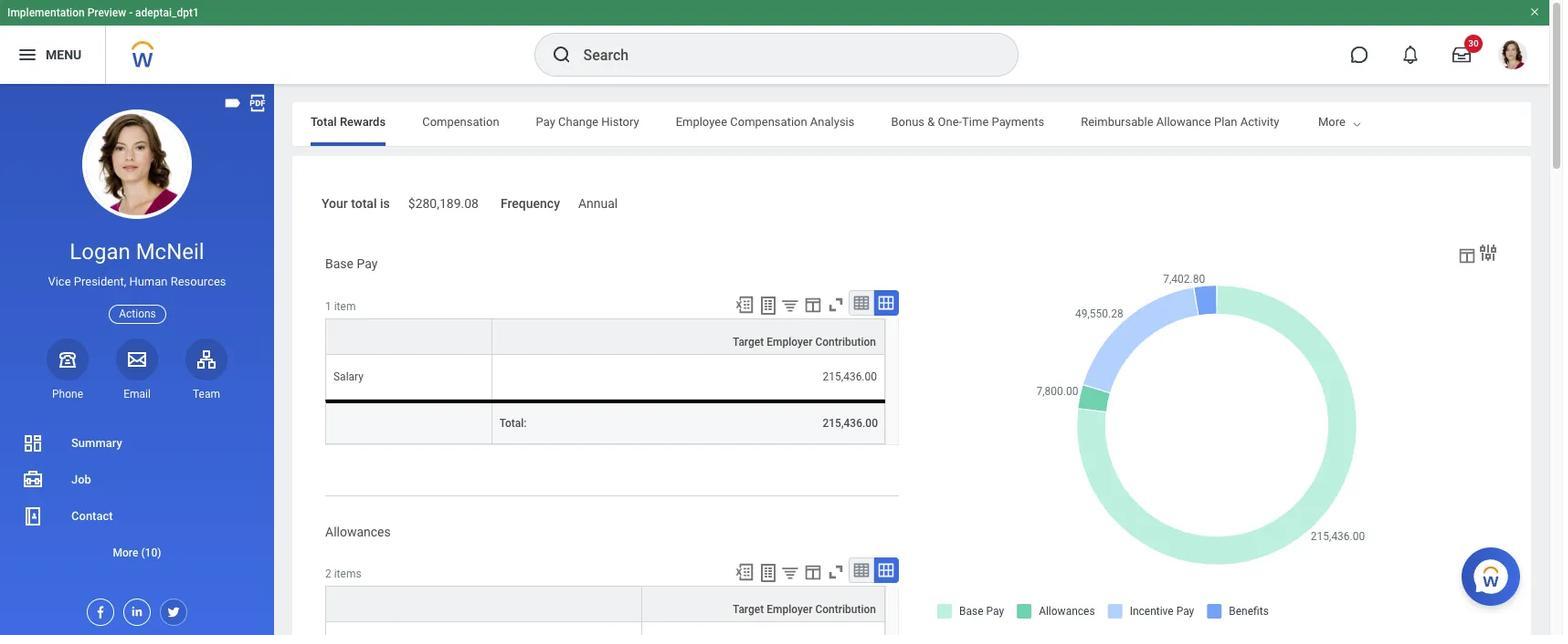 Task type: vqa. For each thing, say whether or not it's contained in the screenshot.
Hub
no



Task type: locate. For each thing, give the bounding box(es) containing it.
table image right fullscreen image
[[852, 562, 871, 581]]

logan mcneil
[[70, 239, 204, 265]]

summary link
[[0, 426, 274, 462]]

employer for allowances
[[767, 604, 813, 617]]

1 toolbar from the top
[[726, 290, 899, 318]]

bonus & one-time payments
[[891, 115, 1044, 129]]

2 employer from the top
[[767, 604, 813, 617]]

more left vesting
[[1318, 115, 1346, 129]]

1 vertical spatial more
[[113, 547, 138, 560]]

0 horizontal spatial pay
[[357, 256, 378, 271]]

contribution for allowances
[[815, 604, 876, 617]]

target employer contribution button for base pay
[[492, 319, 884, 354]]

allowances
[[325, 525, 391, 540]]

2 target from the top
[[733, 604, 764, 617]]

2 table image from the top
[[852, 562, 871, 581]]

target down export to excel icon
[[733, 604, 764, 617]]

3 row from the top
[[325, 624, 885, 636]]

row
[[325, 355, 885, 400], [325, 400, 885, 445], [325, 624, 885, 636]]

215,436.00
[[823, 371, 877, 383], [823, 417, 878, 430]]

table image for allowances
[[852, 562, 871, 581]]

pay left change
[[536, 115, 555, 129]]

2 target employer contribution from the top
[[733, 604, 876, 617]]

contribution down fullscreen icon
[[815, 336, 876, 349]]

0 vertical spatial target
[[733, 336, 764, 349]]

cell
[[325, 400, 492, 445], [325, 624, 642, 636], [642, 624, 885, 636]]

email
[[123, 388, 151, 401]]

1 vertical spatial pay
[[357, 256, 378, 271]]

mcneil
[[136, 239, 204, 265]]

1 vertical spatial contribution
[[815, 604, 876, 617]]

(10)
[[141, 547, 161, 560]]

more
[[1318, 115, 1346, 129], [113, 547, 138, 560]]

your
[[322, 196, 348, 211]]

vesting
[[1352, 115, 1392, 129]]

total
[[311, 115, 337, 129]]

table image right fullscreen icon
[[852, 294, 871, 312]]

0 vertical spatial more
[[1318, 115, 1346, 129]]

employer
[[767, 336, 813, 349], [767, 604, 813, 617]]

0 vertical spatial target employer contribution
[[733, 336, 876, 349]]

target employer contribution for allowances
[[733, 604, 876, 617]]

history
[[601, 115, 639, 129]]

president,
[[74, 275, 126, 289]]

navigation pane region
[[0, 84, 274, 636]]

view team image
[[196, 349, 217, 371]]

select to filter grid data image
[[780, 564, 800, 583]]

actions button
[[109, 305, 166, 324]]

more for more
[[1318, 115, 1346, 129]]

export to excel image
[[735, 563, 755, 583]]

target employer contribution button down export to worksheets icon
[[642, 588, 884, 623]]

close environment banner image
[[1529, 6, 1540, 17]]

tab list containing total rewards
[[292, 102, 1531, 146]]

1 horizontal spatial compensation
[[730, 115, 807, 129]]

total:
[[500, 417, 527, 430]]

1 vertical spatial table image
[[852, 562, 871, 581]]

2 contribution from the top
[[815, 604, 876, 617]]

2 expand table image from the top
[[877, 562, 895, 581]]

target employer contribution button
[[492, 319, 884, 354], [642, 588, 884, 623]]

1 vertical spatial target employer contribution
[[733, 604, 876, 617]]

total rewards
[[311, 115, 386, 129]]

export to excel image
[[735, 295, 755, 315]]

click to view/edit grid preferences image
[[803, 295, 823, 315]]

calendar
[[1410, 115, 1457, 129]]

target employer contribution down click to view/edit grid preferences image
[[733, 604, 876, 617]]

1 vertical spatial target employer contribution button
[[642, 588, 884, 623]]

0 horizontal spatial more
[[113, 547, 138, 560]]

vice
[[48, 275, 71, 289]]

job
[[71, 473, 91, 487]]

target employer contribution row for base pay
[[325, 318, 885, 355]]

target employer contribution
[[733, 336, 876, 349], [733, 604, 876, 617]]

0 vertical spatial table image
[[852, 294, 871, 312]]

1 row from the top
[[325, 355, 885, 400]]

$280,189.08
[[408, 196, 479, 211]]

0 vertical spatial employer
[[767, 336, 813, 349]]

1 vertical spatial expand table image
[[877, 562, 895, 581]]

contribution
[[815, 336, 876, 349], [815, 604, 876, 617]]

future
[[1316, 115, 1349, 129]]

target employer contribution row for allowances
[[325, 587, 885, 624]]

1 vertical spatial 215,436.00
[[823, 417, 878, 430]]

row containing salary
[[325, 355, 885, 400]]

future vesting by calendar year
[[1316, 115, 1484, 129]]

target employer contribution down click to view/edit grid preferences icon
[[733, 336, 876, 349]]

select to filter grid data image
[[780, 296, 800, 315]]

0 vertical spatial expand table image
[[877, 294, 895, 312]]

list containing summary
[[0, 426, 274, 572]]

1 expand table image from the top
[[877, 294, 895, 312]]

more inside dropdown button
[[113, 547, 138, 560]]

facebook image
[[88, 600, 108, 620]]

more (10) button
[[0, 543, 274, 565]]

summary image
[[22, 433, 44, 455]]

target down export to excel image
[[733, 336, 764, 349]]

target
[[733, 336, 764, 349], [733, 604, 764, 617]]

payments
[[992, 115, 1044, 129]]

0 horizontal spatial compensation
[[422, 115, 499, 129]]

menu button
[[0, 26, 105, 84]]

implementation preview -   adeptai_dpt1
[[7, 6, 199, 19]]

1 vertical spatial employer
[[767, 604, 813, 617]]

1 contribution from the top
[[815, 336, 876, 349]]

total
[[351, 196, 377, 211]]

1 target employer contribution from the top
[[733, 336, 876, 349]]

2 row from the top
[[325, 400, 885, 445]]

vice president, human resources
[[48, 275, 226, 289]]

2 215,436.00 from the top
[[823, 417, 878, 430]]

pay
[[536, 115, 555, 129], [357, 256, 378, 271]]

mail image
[[126, 349, 148, 371]]

menu
[[46, 47, 82, 62]]

0 vertical spatial toolbar
[[726, 290, 899, 318]]

your total is element
[[408, 185, 479, 213]]

contribution down fullscreen image
[[815, 604, 876, 617]]

toolbar for base pay
[[726, 290, 899, 318]]

0 vertical spatial target employer contribution button
[[492, 319, 884, 354]]

expand table image right fullscreen image
[[877, 562, 895, 581]]

0 vertical spatial contribution
[[815, 336, 876, 349]]

2 target employer contribution row from the top
[[325, 587, 885, 624]]

list
[[0, 426, 274, 572]]

0 vertical spatial target employer contribution row
[[325, 318, 885, 355]]

1 horizontal spatial more
[[1318, 115, 1346, 129]]

plan
[[1214, 115, 1238, 129]]

&
[[927, 115, 935, 129]]

more (10)
[[113, 547, 161, 560]]

tab list
[[292, 102, 1531, 146]]

tag image
[[223, 93, 243, 113]]

toolbar
[[726, 290, 899, 318], [726, 559, 899, 587]]

team link
[[185, 339, 227, 402]]

compensation left analysis
[[730, 115, 807, 129]]

compensation
[[422, 115, 499, 129], [730, 115, 807, 129]]

change
[[558, 115, 598, 129]]

preview
[[87, 6, 126, 19]]

search image
[[550, 44, 572, 66]]

target for base pay
[[733, 336, 764, 349]]

expand table image
[[877, 294, 895, 312], [877, 562, 895, 581]]

your total is
[[322, 196, 390, 211]]

summary
[[71, 437, 122, 450]]

toolbar for allowances
[[726, 559, 899, 587]]

email button
[[116, 339, 158, 402]]

linkedin image
[[124, 600, 144, 619]]

1 table image from the top
[[852, 294, 871, 312]]

1 target employer contribution row from the top
[[325, 318, 885, 355]]

contact
[[71, 510, 113, 523]]

1 vertical spatial toolbar
[[726, 559, 899, 587]]

salary
[[333, 371, 364, 383]]

1
[[325, 300, 331, 313]]

menu banner
[[0, 0, 1549, 84]]

employer down select to filter grid data icon
[[767, 604, 813, 617]]

target employer contribution row
[[325, 318, 885, 355], [325, 587, 885, 624]]

job image
[[22, 470, 44, 491]]

1 horizontal spatial pay
[[536, 115, 555, 129]]

table image
[[852, 294, 871, 312], [852, 562, 871, 581]]

compensation up your total is element
[[422, 115, 499, 129]]

expand table image right fullscreen icon
[[877, 294, 895, 312]]

target employer contribution button down export to excel image
[[492, 319, 884, 354]]

employer down select to filter grid data image
[[767, 336, 813, 349]]

2 toolbar from the top
[[726, 559, 899, 587]]

bonus
[[891, 115, 925, 129]]

1 215,436.00 from the top
[[823, 371, 877, 383]]

1 target from the top
[[733, 336, 764, 349]]

1 vertical spatial target
[[733, 604, 764, 617]]

view printable version (pdf) image
[[248, 93, 268, 113]]

1 vertical spatial target employer contribution row
[[325, 587, 885, 624]]

pay right base at the left
[[357, 256, 378, 271]]

1 employer from the top
[[767, 336, 813, 349]]

0 vertical spatial pay
[[536, 115, 555, 129]]

more left (10)
[[113, 547, 138, 560]]

expand table image for allowances
[[877, 562, 895, 581]]

215,436.00 for total:
[[823, 417, 878, 430]]

215,436.00 for salary
[[823, 371, 877, 383]]

contribution for base pay
[[815, 336, 876, 349]]

target employer contribution for base pay
[[733, 336, 876, 349]]

employer for base pay
[[767, 336, 813, 349]]

0 vertical spatial 215,436.00
[[823, 371, 877, 383]]



Task type: describe. For each thing, give the bounding box(es) containing it.
resources
[[171, 275, 226, 289]]

more (10) button
[[0, 535, 274, 572]]

Search Workday  search field
[[583, 35, 980, 75]]

expand table image for base pay
[[877, 294, 895, 312]]

activity
[[1240, 115, 1279, 129]]

30
[[1468, 38, 1479, 48]]

fullscreen image
[[826, 563, 846, 583]]

actions
[[119, 307, 156, 320]]

phone
[[52, 388, 83, 401]]

target employer contribution button for allowances
[[642, 588, 884, 623]]

contact image
[[22, 506, 44, 528]]

frequency
[[501, 196, 560, 211]]

justify image
[[16, 44, 38, 66]]

team
[[193, 388, 220, 401]]

phone logan mcneil element
[[47, 387, 89, 402]]

rewards
[[340, 115, 386, 129]]

target for allowances
[[733, 604, 764, 617]]

pay change history
[[536, 115, 639, 129]]

twitter image
[[161, 600, 181, 620]]

row containing total:
[[325, 400, 885, 445]]

-
[[129, 6, 133, 19]]

year
[[1460, 115, 1484, 129]]

fullscreen image
[[826, 295, 846, 315]]

table image for base pay
[[852, 294, 871, 312]]

phone image
[[55, 349, 80, 371]]

more for more (10)
[[113, 547, 138, 560]]

logan
[[70, 239, 130, 265]]

export to worksheets image
[[757, 563, 779, 585]]

2 compensation from the left
[[730, 115, 807, 129]]

configure and view chart data image
[[1457, 246, 1477, 266]]

contact link
[[0, 499, 274, 535]]

phone button
[[47, 339, 89, 402]]

configure and view chart data image
[[1477, 242, 1499, 264]]

human
[[129, 275, 168, 289]]

click to view/edit grid preferences image
[[803, 563, 823, 583]]

items
[[334, 569, 361, 581]]

30 button
[[1442, 35, 1483, 75]]

notifications large image
[[1401, 46, 1420, 64]]

implementation
[[7, 6, 85, 19]]

inbox large image
[[1453, 46, 1471, 64]]

frequency element
[[578, 185, 618, 213]]

one-
[[938, 115, 962, 129]]

reimbursable
[[1081, 115, 1154, 129]]

job link
[[0, 462, 274, 499]]

2 items
[[325, 569, 361, 581]]

reimbursable allowance plan activity
[[1081, 115, 1279, 129]]

team logan mcneil element
[[185, 387, 227, 402]]

base pay
[[325, 256, 378, 271]]

analysis
[[810, 115, 855, 129]]

export to worksheets image
[[757, 295, 779, 317]]

2
[[325, 569, 331, 581]]

annual
[[578, 196, 618, 211]]

employee compensation analysis
[[676, 115, 855, 129]]

employee
[[676, 115, 727, 129]]

item
[[334, 300, 356, 313]]

time
[[962, 115, 989, 129]]

1 item
[[325, 300, 356, 313]]

allowance
[[1156, 115, 1211, 129]]

email logan mcneil element
[[116, 387, 158, 402]]

is
[[380, 196, 390, 211]]

by
[[1395, 115, 1407, 129]]

adeptai_dpt1
[[135, 6, 199, 19]]

1 compensation from the left
[[422, 115, 499, 129]]

profile logan mcneil image
[[1498, 40, 1528, 73]]

base
[[325, 256, 354, 271]]



